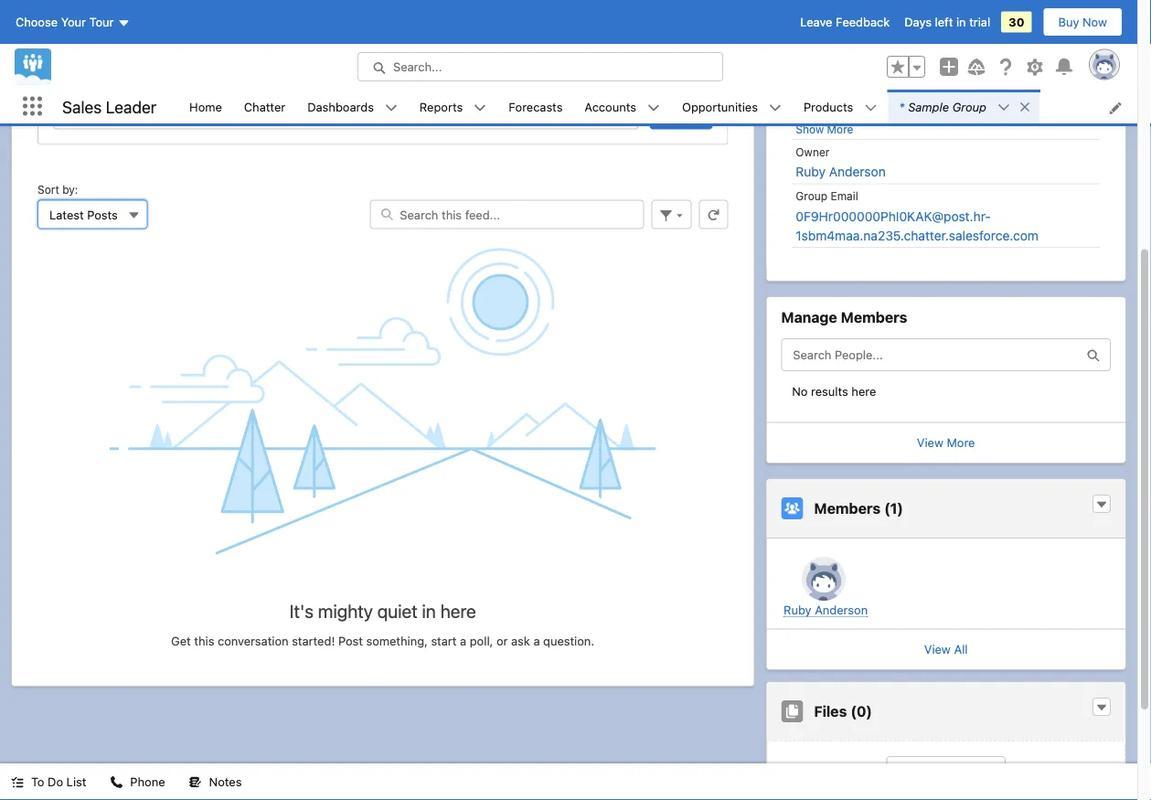 Task type: locate. For each thing, give the bounding box(es) containing it.
choose your tour
[[16, 15, 114, 29]]

text default image inside opportunities list item
[[769, 101, 782, 114]]

opportunities link
[[671, 90, 769, 123]]

leave
[[801, 15, 833, 29]]

dashboards list item
[[297, 90, 409, 123]]

0 horizontal spatial in
[[422, 600, 436, 622]]

0f9hr000000phi0kak@post.hr-
[[796, 209, 991, 224]]

hello!
[[796, 92, 833, 107]]

no
[[792, 384, 808, 398]]

share an update...
[[295, 108, 396, 122]]

text default image
[[385, 101, 398, 114], [769, 101, 782, 114], [1096, 499, 1109, 511], [1096, 702, 1109, 714], [110, 776, 123, 789]]

0 vertical spatial in
[[957, 15, 966, 29]]

sales
[[62, 97, 102, 116]]

more down the search people... text box
[[947, 436, 975, 450]]

no results here
[[792, 384, 877, 398]]

mighty
[[318, 600, 373, 622]]

an
[[331, 108, 344, 122]]

view left all
[[924, 643, 951, 656]]

ruby
[[796, 164, 826, 179]]

1 vertical spatial post
[[338, 634, 363, 648]]

hello! this is a sample!
[[796, 92, 943, 107]]

post inside the it's mighty quiet in here status
[[338, 634, 363, 648]]

list item
[[888, 90, 1040, 123]]

0 horizontal spatial a
[[460, 634, 467, 648]]

reports list item
[[409, 90, 498, 123]]

sample
[[796, 48, 840, 63], [909, 100, 949, 113]]

share
[[295, 108, 327, 122], [665, 108, 697, 122]]

a right is
[[882, 92, 889, 107]]

(1)
[[885, 500, 904, 517]]

1 vertical spatial here
[[440, 600, 476, 622]]

group right "sample!"
[[953, 100, 987, 113]]

choose your tour button
[[15, 7, 131, 37]]

1 horizontal spatial group
[[953, 100, 987, 113]]

group
[[953, 100, 987, 113], [796, 190, 828, 203]]

list
[[178, 90, 1138, 123]]

your
[[61, 15, 86, 29]]

it's mighty quiet in here
[[290, 600, 476, 622]]

tab list containing post
[[38, 34, 728, 85]]

started!
[[292, 634, 335, 648]]

text default image inside to do list button
[[11, 776, 24, 789]]

post inside "link"
[[53, 52, 81, 67]]

a right the ask
[[534, 634, 540, 648]]

forecasts link
[[498, 90, 574, 123]]

0 horizontal spatial sample
[[796, 48, 840, 63]]

0 vertical spatial more
[[827, 123, 854, 135]]

group inside list
[[953, 100, 987, 113]]

phone button
[[99, 764, 176, 800]]

share button
[[650, 100, 713, 129]]

1 vertical spatial more
[[947, 436, 975, 450]]

owner ruby anderson
[[796, 145, 886, 179]]

text default image inside products 'list item'
[[865, 101, 878, 114]]

1 vertical spatial in
[[422, 600, 436, 622]]

more
[[827, 123, 854, 135], [947, 436, 975, 450]]

here
[[852, 384, 877, 398], [440, 600, 476, 622]]

0 vertical spatial post
[[53, 52, 81, 67]]

ask
[[511, 634, 530, 648]]

1 vertical spatial members
[[814, 500, 881, 517]]

sample right *
[[909, 100, 949, 113]]

more down products
[[827, 123, 854, 135]]

1 horizontal spatial post
[[338, 634, 363, 648]]

list item containing *
[[888, 90, 1040, 123]]

1 vertical spatial sample
[[909, 100, 949, 113]]

view for view more
[[917, 436, 944, 450]]

0 horizontal spatial post
[[53, 52, 81, 67]]

chatter link
[[233, 90, 297, 123]]

ruby anderson link
[[796, 164, 886, 179]]

* sample group
[[899, 100, 987, 113]]

choose
[[16, 15, 58, 29]]

0 vertical spatial sample
[[796, 48, 840, 63]]

by:
[[62, 183, 78, 196]]

0 horizontal spatial more
[[827, 123, 854, 135]]

trial
[[970, 15, 991, 29]]

products
[[804, 99, 854, 113]]

a left poll,
[[460, 634, 467, 648]]

1 horizontal spatial more
[[947, 436, 975, 450]]

0 horizontal spatial share
[[295, 108, 327, 122]]

post
[[53, 52, 81, 67], [338, 634, 363, 648]]

view all
[[924, 643, 968, 656]]

phone
[[130, 775, 165, 789]]

text default image inside dashboards 'list item'
[[385, 101, 398, 114]]

0 vertical spatial view
[[917, 436, 944, 450]]

1 horizontal spatial in
[[957, 15, 966, 29]]

tab list
[[38, 34, 728, 85]]

here right results
[[852, 384, 877, 398]]

buy now button
[[1043, 7, 1123, 37]]

in right quiet
[[422, 600, 436, 622]]

1 horizontal spatial sample
[[909, 100, 949, 113]]

more for view more
[[947, 436, 975, 450]]

sample inside the description sample
[[796, 48, 840, 63]]

days left in trial
[[905, 15, 991, 29]]

post down mighty
[[338, 634, 363, 648]]

0 vertical spatial here
[[852, 384, 877, 398]]

1 vertical spatial view
[[924, 643, 951, 656]]

(0)
[[851, 703, 873, 720]]

manage
[[781, 309, 838, 326]]

here inside status
[[440, 600, 476, 622]]

anderson
[[829, 164, 886, 179]]

post down choose your tour
[[53, 52, 81, 67]]

in inside status
[[422, 600, 436, 622]]

1 horizontal spatial share
[[665, 108, 697, 122]]

2 share from the left
[[665, 108, 697, 122]]

results
[[811, 384, 849, 398]]

share for share
[[665, 108, 697, 122]]

group
[[887, 56, 926, 78]]

something,
[[366, 634, 428, 648]]

leave feedback
[[801, 15, 890, 29]]

view down the search people... text box
[[917, 436, 944, 450]]

buy
[[1059, 15, 1080, 29]]

0 horizontal spatial here
[[440, 600, 476, 622]]

members left the (1)
[[814, 500, 881, 517]]

tour
[[89, 15, 114, 29]]

this
[[194, 634, 214, 648]]

group down ruby
[[796, 190, 828, 203]]

files
[[814, 703, 847, 720]]

to do list button
[[0, 764, 97, 800]]

1 vertical spatial group
[[796, 190, 828, 203]]

0 vertical spatial group
[[953, 100, 987, 113]]

view more
[[917, 436, 975, 450]]

view for view all
[[924, 643, 951, 656]]

feedback
[[836, 15, 890, 29]]

home link
[[178, 90, 233, 123]]

view all link
[[767, 629, 1126, 670]]

here up start
[[440, 600, 476, 622]]

0 horizontal spatial group
[[796, 190, 828, 203]]

0f9hr000000phi0kak@post.hr- 1sbm4maa.na235.chatter.salesforce.com link
[[796, 209, 1039, 243]]

1 share from the left
[[295, 108, 327, 122]]

manage members
[[781, 309, 908, 326]]

Search People... text field
[[781, 338, 1111, 371]]

sample down description on the top right of the page
[[796, 48, 840, 63]]

announcement
[[112, 52, 202, 67]]

reports link
[[409, 90, 474, 123]]

members right manage
[[841, 309, 908, 326]]

forecasts
[[509, 99, 563, 113]]

to do list
[[31, 775, 86, 789]]

products link
[[793, 90, 865, 123]]

text default image inside reports list item
[[474, 101, 487, 114]]

text default image
[[1019, 101, 1032, 113], [998, 101, 1011, 114], [474, 101, 487, 114], [648, 101, 660, 114], [865, 101, 878, 114], [11, 776, 24, 789], [189, 776, 202, 789]]

sort by:
[[38, 183, 78, 196]]

in right left at the right top of page
[[957, 15, 966, 29]]

posts
[[87, 208, 118, 221]]

in
[[957, 15, 966, 29], [422, 600, 436, 622]]



Task type: describe. For each thing, give the bounding box(es) containing it.
view more link
[[917, 436, 975, 450]]

left
[[935, 15, 953, 29]]

leave feedback link
[[801, 15, 890, 29]]

Sort by: button
[[38, 200, 148, 229]]

conversation
[[218, 634, 289, 648]]

now
[[1083, 15, 1108, 29]]

get
[[171, 634, 191, 648]]

opportunities list item
[[671, 90, 793, 123]]

poll,
[[470, 634, 493, 648]]

home
[[189, 99, 222, 113]]

*
[[899, 100, 905, 113]]

chatter
[[244, 99, 286, 113]]

sort
[[38, 183, 59, 196]]

list containing home
[[178, 90, 1138, 123]]

30
[[1009, 15, 1025, 29]]

leader
[[106, 97, 156, 116]]

buy now
[[1059, 15, 1108, 29]]

email
[[831, 190, 859, 203]]

files (0)
[[814, 703, 873, 720]]

question.
[[543, 634, 595, 648]]

get this conversation started! post something, start a poll, or ask a question.
[[171, 634, 595, 648]]

list
[[66, 775, 86, 789]]

show more link
[[796, 123, 854, 135]]

show more
[[796, 123, 854, 135]]

notes
[[209, 775, 242, 789]]

announcement link
[[97, 35, 218, 84]]

group email 0f9hr000000phi0kak@post.hr- 1sbm4maa.na235.chatter.salesforce.com
[[796, 190, 1039, 243]]

more for show more
[[827, 123, 854, 135]]

days
[[905, 15, 932, 29]]

sample!
[[893, 92, 943, 107]]

sales leader
[[62, 97, 156, 116]]

it's
[[290, 600, 314, 622]]

latest
[[49, 208, 84, 221]]

accounts
[[585, 99, 637, 113]]

quiet
[[378, 600, 418, 622]]

latest posts
[[49, 208, 118, 221]]

Search this feed... search field
[[370, 200, 644, 229]]

search... button
[[358, 52, 723, 81]]

0 vertical spatial members
[[841, 309, 908, 326]]

search...
[[393, 60, 442, 74]]

notes button
[[178, 764, 253, 800]]

description sample
[[796, 29, 855, 63]]

2 horizontal spatial a
[[882, 92, 889, 107]]

text default image inside the notes "button"
[[189, 776, 202, 789]]

description
[[796, 29, 855, 42]]

opportunities
[[682, 99, 758, 113]]

reports
[[420, 99, 463, 113]]

start
[[431, 634, 457, 648]]

all
[[954, 643, 968, 656]]

it's mighty quiet in here status
[[27, 556, 739, 648]]

1sbm4maa.na235.chatter.salesforce.com
[[796, 228, 1039, 243]]

1 horizontal spatial here
[[852, 384, 877, 398]]

members (1)
[[814, 500, 904, 517]]

share for share an update...
[[295, 108, 327, 122]]

dashboards
[[307, 99, 374, 113]]

or
[[497, 634, 508, 648]]

text default image inside phone button
[[110, 776, 123, 789]]

this
[[837, 92, 864, 107]]

sample for sample group
[[909, 100, 949, 113]]

owner
[[796, 145, 830, 158]]

accounts list item
[[574, 90, 671, 123]]

accounts link
[[574, 90, 648, 123]]

text default image inside the accounts list item
[[648, 101, 660, 114]]

poll
[[233, 52, 255, 67]]

post link
[[38, 35, 97, 84]]

products list item
[[793, 90, 888, 123]]

show
[[796, 123, 824, 135]]

1 horizontal spatial a
[[534, 634, 540, 648]]

to
[[31, 775, 44, 789]]

update...
[[347, 108, 396, 122]]

sample for sample
[[796, 48, 840, 63]]

share an update... button
[[53, 100, 639, 129]]

group inside group email 0f9hr000000phi0kak@post.hr- 1sbm4maa.na235.chatter.salesforce.com
[[796, 190, 828, 203]]

do
[[48, 775, 63, 789]]



Task type: vqa. For each thing, say whether or not it's contained in the screenshot.
second Amy Jordan (Sample) from the top of the To Do List dialog
no



